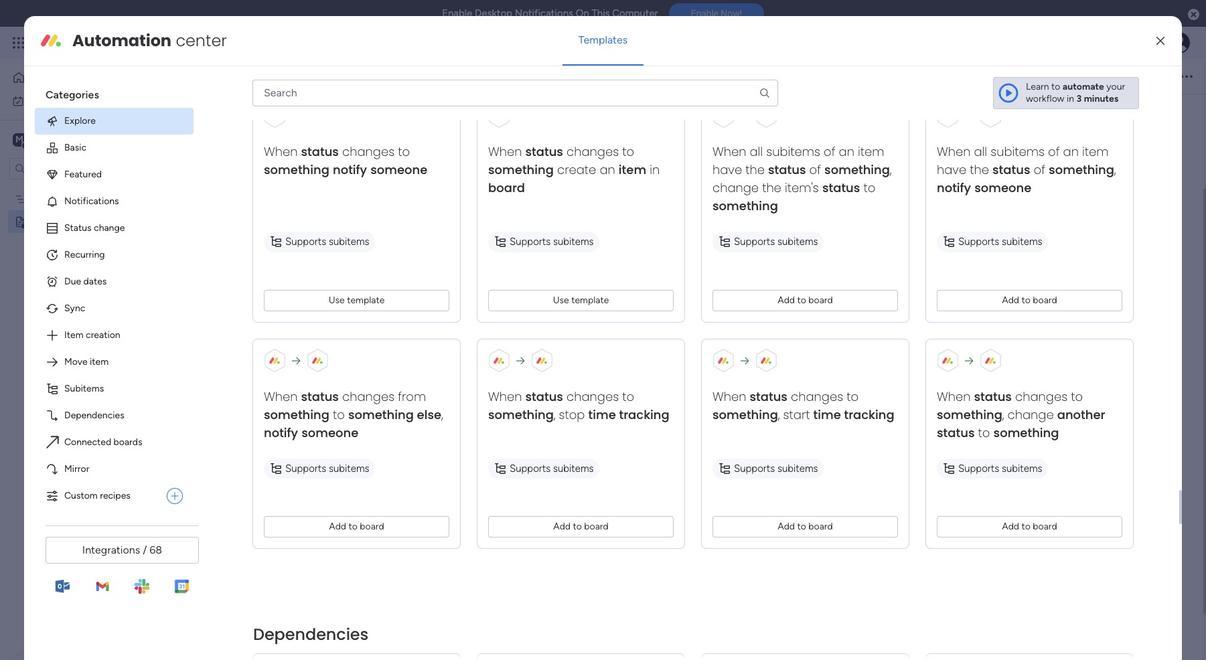 Task type: vqa. For each thing, say whether or not it's contained in the screenshot.
dapulse close icon
yes



Task type: locate. For each thing, give the bounding box(es) containing it.
supports
[[285, 236, 326, 248], [510, 236, 551, 248], [734, 236, 775, 248], [958, 236, 999, 248], [285, 462, 326, 474], [510, 462, 551, 474], [734, 462, 775, 474], [958, 462, 999, 474]]

select product image
[[12, 36, 25, 50]]

supports subitems for , change
[[958, 462, 1042, 474]]

0 vertical spatial someone
[[370, 161, 427, 178]]

to inside when status changes from something to something else , notify someone
[[333, 406, 345, 423]]

1 horizontal spatial dependencies
[[253, 623, 369, 646]]

0 horizontal spatial upcoming
[[217, 186, 261, 197]]

priorities
[[217, 164, 255, 175], [490, 296, 543, 312]]

time inside when status changes to something , start time tracking
[[813, 406, 841, 423]]

status of something
[[768, 161, 890, 178]]

subitems for create an
[[553, 236, 594, 248]]

board
[[488, 179, 525, 196], [809, 294, 833, 306], [1033, 294, 1057, 306], [360, 521, 384, 532], [584, 521, 609, 532], [809, 521, 833, 532], [1033, 521, 1057, 532]]

change inside 'option'
[[94, 222, 125, 234]]

0 horizontal spatial tasks
[[263, 186, 286, 197]]

1 vertical spatial in
[[650, 161, 660, 178]]

1 time from the left
[[588, 406, 616, 423]]

change down notifications option
[[94, 222, 125, 234]]

1 finish from the top
[[507, 253, 533, 266]]

0 vertical spatial notify
[[333, 161, 367, 178]]

1 horizontal spatial 📋
[[472, 364, 487, 380]]

, inside when status changes to something , start time tracking
[[778, 406, 780, 423]]

3 minutes
[[1077, 93, 1119, 104]]

1 have from the left
[[713, 161, 742, 178]]

enable inside enable now! button
[[691, 8, 719, 19]]

another status
[[937, 406, 1105, 441]]

use template button for item
[[488, 290, 674, 311]]

notifications inside option
[[64, 195, 119, 207]]

connected boards
[[64, 437, 142, 448]]

the
[[746, 161, 765, 178], [970, 161, 989, 178], [272, 164, 287, 175], [762, 179, 781, 196], [567, 296, 587, 312]]

notifications left on
[[515, 7, 573, 19]]

1 vertical spatial upcoming
[[490, 364, 553, 380]]

something inside status of something , notify someone
[[1049, 161, 1114, 178]]

subitems for , stop
[[553, 462, 594, 474]]

status change option
[[35, 215, 194, 242]]

1 horizontal spatial priorities
[[490, 296, 543, 312]]

when inside when status changes   to something notify someone
[[264, 143, 298, 160]]

1 horizontal spatial all
[[974, 143, 987, 160]]

when inside when status changes to something , stop time tracking
[[488, 388, 522, 405]]

2 vertical spatial notify
[[264, 424, 298, 441]]

status inside the status to something
[[822, 179, 860, 196]]

, inside when status changes to something , change
[[1002, 406, 1004, 423]]

supports for ,
[[958, 236, 999, 248]]

when all subitems of an item have the for notify
[[937, 143, 1109, 178]]

0 vertical spatial dependencies
[[64, 410, 124, 421]]

0 horizontal spatial time
[[588, 406, 616, 423]]

dependencies
[[64, 410, 124, 421], [253, 623, 369, 646]]

subitems
[[766, 143, 820, 160], [991, 143, 1045, 160], [329, 236, 369, 248], [553, 236, 594, 248], [777, 236, 818, 248], [1002, 236, 1042, 248], [329, 462, 369, 474], [553, 462, 594, 474], [777, 462, 818, 474], [1002, 462, 1042, 474]]

1 horizontal spatial use template button
[[488, 290, 674, 311]]

2 use template from the left
[[553, 294, 609, 306]]

0 horizontal spatial work
[[45, 95, 65, 106]]

0 horizontal spatial notifications
[[64, 195, 119, 207]]

status inside when status changes to something , change
[[974, 388, 1012, 405]]

week
[[289, 164, 312, 175], [591, 296, 623, 312]]

0 horizontal spatial use
[[329, 294, 345, 306]]

list box
[[0, 185, 171, 414]]

0 vertical spatial priorities
[[217, 164, 255, 175]]

, inside , change the item's
[[890, 161, 892, 178]]

template for someone
[[347, 294, 385, 306]]

supports for , change the item's
[[734, 236, 775, 248]]

change
[[713, 179, 759, 196], [94, 222, 125, 234], [1008, 406, 1054, 423]]

template
[[347, 294, 385, 306], [571, 294, 609, 306]]

1
[[490, 143, 495, 155]]

📂
[[472, 228, 487, 244]]

time inside when status changes to something , stop time tracking
[[588, 406, 616, 423]]

0 horizontal spatial notify
[[264, 424, 298, 441]]

,
[[890, 161, 892, 178], [1114, 161, 1116, 178], [441, 406, 443, 423], [554, 406, 556, 423], [778, 406, 780, 423], [1002, 406, 1004, 423]]

status inside status of something , notify someone
[[992, 161, 1030, 178]]

item creation option
[[35, 322, 194, 349]]

have for notify
[[937, 161, 966, 178]]

automation center
[[72, 29, 227, 51]]

supports for , stop
[[510, 462, 551, 474]]

1 vertical spatial notifications
[[64, 195, 119, 207]]

these
[[535, 253, 562, 266]]

1 vertical spatial notify
[[937, 179, 971, 196]]

dependencies option
[[35, 402, 194, 429]]

1 horizontal spatial change
[[713, 179, 759, 196]]

0 horizontal spatial for
[[258, 164, 270, 175]]

1 horizontal spatial tasks
[[556, 364, 587, 380]]

1 horizontal spatial when all subitems of an item have the
[[937, 143, 1109, 178]]

subitems for , change
[[1002, 462, 1042, 474]]

connected
[[64, 437, 111, 448]]

of
[[824, 143, 835, 160], [1048, 143, 1060, 160], [809, 161, 821, 178], [1034, 161, 1045, 178]]

when all subitems of an item have the down workflow
[[937, 143, 1109, 178]]

workspace selection element
[[13, 132, 112, 149]]

status inside another status
[[937, 424, 975, 441]]

1 horizontal spatial week
[[591, 296, 623, 312]]

2 horizontal spatial someone
[[975, 179, 1032, 196]]

item
[[858, 143, 884, 160], [1082, 143, 1109, 160], [619, 161, 646, 178], [90, 356, 109, 368]]

finish
[[507, 253, 533, 266], [507, 321, 533, 334]]

use for someone
[[329, 294, 345, 306]]

0 horizontal spatial week
[[289, 164, 312, 175]]

1 vertical spatial ✨
[[472, 296, 487, 312]]

, inside when status changes from something to something else , notify someone
[[441, 406, 443, 423]]

1 horizontal spatial tracking
[[844, 406, 894, 423]]

Search for a column type search field
[[252, 80, 778, 106]]

1 horizontal spatial ✨ priorities for the week
[[472, 296, 623, 312]]

work inside button
[[45, 95, 65, 106]]

when all subitems of an item have the for status
[[713, 143, 884, 178]]

recipes
[[100, 490, 130, 502]]

1 horizontal spatial create
[[557, 161, 596, 178]]

1 vertical spatial week
[[591, 296, 623, 312]]

board inside when status changes   to something create an item in board
[[488, 179, 525, 196]]

all for notify
[[974, 143, 987, 160]]

1 horizontal spatial an
[[839, 143, 854, 160]]

add to board button for when status changes to something , stop time tracking
[[488, 516, 674, 538]]

0 vertical spatial work
[[108, 35, 132, 50]]

1 vertical spatial priorities
[[490, 296, 543, 312]]

1 all from the left
[[750, 143, 763, 160]]

use for item
[[553, 294, 569, 306]]

2 horizontal spatial change
[[1008, 406, 1054, 423]]

2 time from the left
[[813, 406, 841, 423]]

1 use from the left
[[329, 294, 345, 306]]

0 vertical spatial for
[[258, 164, 270, 175]]

status for when status changes from something to something else , notify someone
[[301, 388, 339, 405]]

lottie animation image
[[0, 525, 171, 660]]

marketing
[[31, 193, 73, 205]]

1 horizontal spatial time
[[813, 406, 841, 423]]

automation  center image
[[40, 30, 62, 51]]

2 use template button from the left
[[488, 290, 674, 311]]

0 vertical spatial 📋 upcoming tasks
[[202, 186, 286, 197]]

supports subitems for to
[[285, 462, 369, 474]]

status inside when status changes   to something create an item in board
[[525, 143, 563, 160]]

2 use from the left
[[553, 294, 569, 306]]

supports subitems for , start
[[734, 462, 818, 474]]

enable desktop notifications on this computer
[[442, 7, 658, 19]]

template for item
[[571, 294, 609, 306]]

1 vertical spatial change
[[94, 222, 125, 234]]

2 template from the left
[[571, 294, 609, 306]]

workspace
[[57, 133, 110, 146]]

0 horizontal spatial create
[[507, 417, 538, 429]]

notify
[[333, 161, 367, 178], [937, 179, 971, 196], [264, 424, 298, 441]]

all up status of something , notify someone
[[974, 143, 987, 160]]

0 horizontal spatial dependencies
[[64, 410, 124, 421]]

today
[[490, 228, 526, 244]]

add to board
[[778, 294, 833, 306], [1002, 294, 1057, 306], [329, 521, 384, 532], [553, 521, 609, 532], [778, 521, 833, 532], [1002, 521, 1057, 532]]

something
[[264, 161, 329, 178], [488, 161, 554, 178], [824, 161, 890, 178], [1049, 161, 1114, 178], [713, 197, 778, 214], [264, 406, 329, 423], [348, 406, 414, 423], [488, 406, 554, 423], [713, 406, 778, 423], [937, 406, 1002, 423], [994, 424, 1059, 441]]

finish left "presentations"
[[507, 321, 533, 334]]

1 template from the left
[[347, 294, 385, 306]]

add to board for when status changes to something , stop time tracking
[[553, 521, 609, 532]]

use template
[[329, 294, 385, 306], [553, 294, 609, 306]]

supports subitems for create an
[[510, 236, 594, 248]]

2 horizontal spatial notify
[[937, 179, 971, 196]]

something inside the status to something
[[713, 197, 778, 214]]

change left 'item's'
[[713, 179, 759, 196]]

when inside when status changes   to something create an item in board
[[488, 143, 522, 160]]

notifications
[[515, 7, 573, 19], [64, 195, 119, 207]]

changes for stop
[[567, 388, 619, 405]]

when all subitems of an item have the up 'item's'
[[713, 143, 884, 178]]

1 vertical spatial work
[[45, 95, 65, 106]]

subitems for , change the item's
[[777, 236, 818, 248]]

0 vertical spatial tasks
[[263, 186, 286, 197]]

0 vertical spatial in
[[1067, 93, 1074, 104]]

status inside when status changes   to something notify someone
[[301, 143, 339, 160]]

upcoming
[[217, 186, 261, 197], [490, 364, 553, 380]]

1 horizontal spatial work
[[108, 35, 132, 50]]

, inside when status changes to something , stop time tracking
[[554, 406, 556, 423]]

connected boards option
[[35, 429, 194, 456]]

desktop
[[475, 7, 512, 19]]

0 horizontal spatial priorities
[[217, 164, 255, 175]]

time
[[588, 406, 616, 423], [813, 406, 841, 423]]

1 when all subitems of an item have the from the left
[[713, 143, 884, 178]]

📂 today
[[472, 228, 530, 244]]

changes inside when status changes to something , start time tracking
[[791, 388, 843, 405]]

featured
[[64, 169, 102, 180]]

time right deck on the left bottom of page
[[588, 406, 616, 423]]

changes inside when status changes   to something notify someone
[[342, 143, 395, 160]]

1 vertical spatial finish
[[507, 321, 533, 334]]

0 horizontal spatial an
[[600, 161, 615, 178]]

basic option
[[35, 135, 194, 161]]

1 horizontal spatial notifications
[[515, 7, 573, 19]]

1 horizontal spatial someone
[[370, 161, 427, 178]]

status inside when status changes to something , start time tracking
[[750, 388, 788, 405]]

1 horizontal spatial 📋 upcoming tasks
[[472, 364, 587, 380]]

1 use template from the left
[[329, 294, 385, 306]]

something inside when status changes   to something create an item in board
[[488, 161, 554, 178]]

when all subitems of an item have the
[[713, 143, 884, 178], [937, 143, 1109, 178]]

0 horizontal spatial someone
[[301, 424, 359, 441]]

1 vertical spatial for
[[547, 296, 564, 312]]

1 horizontal spatial notify
[[333, 161, 367, 178]]

1 horizontal spatial use template
[[553, 294, 609, 306]]

lottie animation element
[[0, 525, 171, 660]]

automation
[[72, 29, 171, 51]]

change inside when status changes to something , change
[[1008, 406, 1054, 423]]

2 vertical spatial change
[[1008, 406, 1054, 423]]

enable
[[442, 7, 472, 19], [691, 8, 719, 19]]

something inside when status changes   to something notify someone
[[264, 161, 329, 178]]

add
[[778, 294, 795, 306], [1002, 294, 1019, 306], [329, 521, 346, 532], [553, 521, 571, 532], [778, 521, 795, 532], [1002, 521, 1019, 532]]

add to board button
[[713, 290, 898, 311], [937, 290, 1122, 311], [264, 516, 449, 538], [488, 516, 674, 538], [713, 516, 898, 538], [937, 516, 1122, 538]]

1 horizontal spatial have
[[937, 161, 966, 178]]

changes for an
[[567, 143, 619, 160]]

0 vertical spatial 📋
[[202, 186, 214, 197]]

1 use template button from the left
[[264, 290, 449, 311]]

all
[[750, 143, 763, 160], [974, 143, 987, 160]]

something inside when status changes to something , stop time tracking
[[488, 406, 554, 423]]

change up to something
[[1008, 406, 1054, 423]]

use template button
[[264, 290, 449, 311], [488, 290, 674, 311]]

time right start
[[813, 406, 841, 423]]

stop
[[559, 406, 585, 423]]

supports subitems for , change the item's
[[734, 236, 818, 248]]

2 have from the left
[[937, 161, 966, 178]]

2 finish from the top
[[507, 321, 533, 334]]

2 vertical spatial someone
[[301, 424, 359, 441]]

notify inside status of something , notify someone
[[937, 179, 971, 196]]

2 horizontal spatial an
[[1063, 143, 1079, 160]]

1 vertical spatial ✨ priorities for the week
[[472, 296, 623, 312]]

have
[[713, 161, 742, 178], [937, 161, 966, 178]]

0 horizontal spatial tracking
[[619, 406, 670, 423]]

work for monday
[[108, 35, 132, 50]]

2 all from the left
[[974, 143, 987, 160]]

1 tracking from the left
[[619, 406, 670, 423]]

add to board button for ,
[[264, 516, 449, 538]]

1 horizontal spatial in
[[1067, 93, 1074, 104]]

mention image
[[610, 69, 623, 83]]

0 horizontal spatial have
[[713, 161, 742, 178]]

status inside when status changes from something to something else , notify someone
[[301, 388, 339, 405]]

tracking for when status changes to something , start time tracking
[[844, 406, 894, 423]]

1 horizontal spatial template
[[571, 294, 609, 306]]

✨
[[202, 164, 214, 175], [472, 296, 487, 312]]

create inside when status changes   to something create an item in board
[[557, 161, 596, 178]]

workflow
[[1026, 93, 1065, 104]]

board activity image
[[1022, 68, 1038, 84]]

0 horizontal spatial ✨
[[202, 164, 214, 175]]

someone inside when status changes   to something notify someone
[[370, 161, 427, 178]]

changes inside when status changes to something , change
[[1015, 388, 1068, 405]]

1 horizontal spatial enable
[[691, 8, 719, 19]]

0 vertical spatial change
[[713, 179, 759, 196]]

enable left desktop
[[442, 7, 472, 19]]

have for status
[[713, 161, 742, 178]]

item inside option
[[90, 356, 109, 368]]

mirror option
[[35, 456, 194, 483]]

to something
[[975, 424, 1059, 441]]

option
[[0, 187, 171, 190]]

search image
[[759, 87, 771, 99]]

0 horizontal spatial when all subitems of an item have the
[[713, 143, 884, 178]]

tracking inside when status changes to something , stop time tracking
[[619, 406, 670, 423]]

1 vertical spatial dependencies
[[253, 623, 369, 646]]

finish down today
[[507, 253, 533, 266]]

notify inside when status changes   to something notify someone
[[333, 161, 367, 178]]

1 vertical spatial someone
[[975, 179, 1032, 196]]

in inside your workflow in
[[1067, 93, 1074, 104]]

status inside when status changes to something , stop time tracking
[[525, 388, 563, 405]]

status for when status changes to something , start time tracking
[[750, 388, 788, 405]]

0 vertical spatial upcoming
[[217, 186, 261, 197]]

0 vertical spatial create
[[557, 161, 596, 178]]

work right monday
[[108, 35, 132, 50]]

work right my
[[45, 95, 65, 106]]

0 horizontal spatial use template button
[[264, 290, 449, 311]]

due dates
[[64, 276, 107, 287]]

changes for change
[[1015, 388, 1068, 405]]

.
[[495, 143, 497, 155]]

0 horizontal spatial template
[[347, 294, 385, 306]]

integrations
[[82, 544, 140, 556]]

2 when all subitems of an item have the from the left
[[937, 143, 1109, 178]]

learn
[[1026, 81, 1049, 92]]

someone
[[370, 161, 427, 178], [975, 179, 1032, 196], [301, 424, 359, 441]]

share button
[[1112, 65, 1167, 87]]

workspace image
[[13, 132, 26, 147]]

0 horizontal spatial all
[[750, 143, 763, 160]]

for
[[258, 164, 270, 175], [547, 296, 564, 312]]

0 vertical spatial finish
[[507, 253, 533, 266]]

changes inside when status changes   to something create an item in board
[[567, 143, 619, 160]]

1 vertical spatial 📋
[[472, 364, 487, 380]]

changes for someone
[[342, 143, 395, 160]]

notifications up status change
[[64, 195, 119, 207]]

0 vertical spatial ✨ priorities for the week
[[202, 164, 312, 175]]

layout image
[[460, 70, 472, 82]]

to
[[1051, 81, 1060, 92], [398, 143, 410, 160], [622, 143, 634, 160], [864, 179, 876, 196], [797, 294, 806, 306], [1022, 294, 1031, 306], [622, 388, 634, 405], [847, 388, 859, 405], [1071, 388, 1083, 405], [333, 406, 345, 423], [978, 424, 990, 441], [349, 521, 358, 532], [573, 521, 582, 532], [797, 521, 806, 532], [1022, 521, 1031, 532]]

sync option
[[35, 295, 194, 322]]

/
[[143, 544, 147, 556]]

on
[[576, 7, 589, 19]]

status to something
[[713, 179, 876, 214]]

2 tracking from the left
[[844, 406, 894, 423]]

recurring
[[64, 249, 105, 260]]

change for status change
[[94, 222, 125, 234]]

0 horizontal spatial in
[[650, 161, 660, 178]]

0 vertical spatial week
[[289, 164, 312, 175]]

1 horizontal spatial use
[[553, 294, 569, 306]]

0 horizontal spatial use template
[[329, 294, 385, 306]]

0 horizontal spatial change
[[94, 222, 125, 234]]

all up , change the item's
[[750, 143, 763, 160]]

changes inside when status changes to something , stop time tracking
[[567, 388, 619, 405]]

tracking inside when status changes to something , start time tracking
[[844, 406, 894, 423]]

use template for someone
[[329, 294, 385, 306]]

1 vertical spatial create
[[507, 417, 538, 429]]

enable for enable now!
[[691, 8, 719, 19]]

1 image
[[488, 99, 492, 103]]

1 horizontal spatial ✨
[[472, 296, 487, 312]]

changes inside when status changes from something to something else , notify someone
[[342, 388, 395, 405]]

recurring option
[[35, 242, 194, 268]]

None search field
[[252, 80, 778, 106]]

changes for start
[[791, 388, 843, 405]]

change inside , change the item's
[[713, 179, 759, 196]]

0 horizontal spatial enable
[[442, 7, 472, 19]]

0 vertical spatial ✨
[[202, 164, 214, 175]]

slide
[[540, 417, 562, 429]]

notes
[[31, 216, 57, 227]]

an for ,
[[1063, 143, 1079, 160]]

when
[[264, 143, 298, 160], [488, 143, 522, 160], [713, 143, 746, 160], [937, 143, 971, 160], [264, 388, 298, 405], [488, 388, 522, 405], [713, 388, 746, 405], [937, 388, 971, 405]]

enable left now!
[[691, 8, 719, 19]]

finish these notes
[[507, 253, 592, 266]]



Task type: describe. For each thing, give the bounding box(es) containing it.
to inside the status to something
[[864, 179, 876, 196]]

status for when status changes to something , change
[[974, 388, 1012, 405]]

custom recipes
[[64, 490, 130, 502]]

status for when status changes   to something notify someone
[[301, 143, 339, 160]]

supports for create an
[[510, 236, 551, 248]]

integrations / 68
[[82, 544, 162, 556]]

add to board for ,
[[329, 521, 384, 532]]

add to board button for when status changes to something , start time tracking
[[713, 516, 898, 538]]

dates
[[83, 276, 107, 287]]

style
[[570, 70, 591, 82]]

another
[[1057, 406, 1105, 423]]

0 vertical spatial notifications
[[515, 7, 573, 19]]

an for , change the item's
[[839, 143, 854, 160]]

normal text
[[331, 70, 381, 82]]

to inside when status changes   to something create an item in board
[[622, 143, 634, 160]]

add to board for when status changes to something , start time tracking
[[778, 521, 833, 532]]

add to board button for to
[[937, 516, 1122, 538]]

changes for something
[[342, 388, 395, 405]]

when inside when status changes to something , change
[[937, 388, 971, 405]]

supports for , start
[[734, 462, 775, 474]]

due dates option
[[35, 268, 194, 295]]

supports for to
[[285, 462, 326, 474]]

status of something , notify someone
[[937, 161, 1116, 196]]

creation
[[86, 329, 120, 341]]

to inside when status changes   to something notify someone
[[398, 143, 410, 160]]

to inside when status changes to something , change
[[1071, 388, 1083, 405]]

normal
[[331, 70, 362, 82]]

subitems
[[64, 383, 104, 394]]

your workflow in
[[1026, 81, 1125, 104]]

item
[[64, 329, 83, 341]]

due
[[64, 276, 81, 287]]

all for status
[[750, 143, 763, 160]]

in inside when status changes   to something create an item in board
[[650, 161, 660, 178]]

templates button
[[562, 24, 644, 56]]

to inside when status changes to something , stop time tracking
[[622, 388, 634, 405]]

1 horizontal spatial for
[[547, 296, 564, 312]]

management
[[135, 35, 208, 50]]

3
[[1077, 93, 1082, 104]]

supports subitems for , stop
[[510, 462, 594, 474]]

boards
[[114, 437, 142, 448]]

when status changes   to something create an item in board
[[488, 143, 660, 196]]

kendall parks image
[[1169, 32, 1190, 54]]

presentations
[[535, 321, 601, 334]]

when status changes   to something notify someone
[[264, 143, 427, 178]]

custom
[[64, 490, 98, 502]]

1 vertical spatial tasks
[[556, 364, 587, 380]]

monday
[[60, 35, 106, 50]]

, change the item's
[[713, 161, 892, 196]]

1 horizontal spatial upcoming
[[490, 364, 553, 380]]

my
[[29, 95, 42, 106]]

main
[[31, 133, 54, 146]]

, inside status of something , notify someone
[[1114, 161, 1116, 178]]

featured option
[[35, 161, 194, 188]]

to inside when status changes to something , start time tracking
[[847, 388, 859, 405]]

notify inside when status changes from something to something else , notify someone
[[264, 424, 298, 441]]

else
[[417, 406, 441, 423]]

item inside when status changes   to something create an item in board
[[619, 161, 646, 178]]

main workspace
[[31, 133, 110, 146]]

change for , change the item's
[[713, 179, 759, 196]]

supports subitems for ,
[[958, 236, 1042, 248]]

move
[[64, 356, 87, 368]]

add for to
[[1002, 521, 1019, 532]]

deck
[[565, 417, 588, 429]]

list box containing marketing plan
[[0, 185, 171, 414]]

item's
[[785, 179, 819, 196]]

see plans image
[[222, 35, 234, 51]]

your
[[1107, 81, 1125, 92]]

status
[[64, 222, 91, 234]]

when status changes to something , start time tracking
[[713, 388, 894, 423]]

work for my
[[45, 95, 65, 106]]

tracking for when status changes to something , stop time tracking
[[619, 406, 670, 423]]

checklist image
[[537, 70, 549, 82]]

plan
[[76, 193, 93, 205]]

integrations / 68 button
[[46, 537, 199, 564]]

supports for , change
[[958, 462, 999, 474]]

add to board for to
[[1002, 521, 1057, 532]]

center
[[176, 29, 227, 51]]

share
[[1137, 70, 1161, 81]]

68
[[150, 544, 162, 556]]

my work button
[[8, 90, 144, 112]]

time for , stop
[[588, 406, 616, 423]]

status for when status changes   to something create an item in board
[[525, 143, 563, 160]]

custom recipes option
[[35, 483, 161, 510]]

private board image
[[14, 215, 27, 228]]

v2 ellipsis image
[[1181, 68, 1193, 85]]

enable now!
[[691, 8, 742, 19]]

notifications option
[[35, 188, 194, 215]]

use template button for someone
[[264, 290, 449, 311]]

1 .
[[490, 143, 497, 155]]

basic
[[64, 142, 86, 153]]

home image
[[12, 71, 25, 84]]

an inside when status changes   to something create an item in board
[[600, 161, 615, 178]]

use template for item
[[553, 294, 609, 306]]

enable now! button
[[669, 4, 764, 24]]

finish for finish these notes
[[507, 253, 533, 266]]

something inside when status changes to something , start time tracking
[[713, 406, 778, 423]]

1 vertical spatial 📋 upcoming tasks
[[472, 364, 587, 380]]

computer
[[612, 7, 658, 19]]

bulleted list image
[[492, 70, 504, 82]]

subitems option
[[35, 376, 194, 402]]

notes
[[565, 253, 592, 266]]

add for when status changes to something , start time tracking
[[778, 521, 795, 532]]

this
[[592, 7, 610, 19]]

when status changes from something to something else , notify someone
[[264, 388, 443, 441]]

move item option
[[35, 349, 194, 376]]

marketing plan
[[31, 193, 93, 205]]

now!
[[721, 8, 742, 19]]

automate
[[1063, 81, 1104, 92]]

when inside when status changes to something , start time tracking
[[713, 388, 746, 405]]

undo ⌘+z image
[[253, 70, 265, 82]]

templates
[[578, 33, 628, 46]]

enable for enable desktop notifications on this computer
[[442, 7, 472, 19]]

something inside when status changes to something , change
[[937, 406, 1002, 423]]

status for another status
[[937, 424, 975, 441]]

finish presentations
[[507, 321, 601, 334]]

0 horizontal spatial 📋 upcoming tasks
[[202, 186, 286, 197]]

of inside status of something , notify someone
[[1034, 161, 1045, 178]]

subitems for to
[[329, 462, 369, 474]]

someone inside status of something , notify someone
[[975, 179, 1032, 196]]

time for , start
[[813, 406, 841, 423]]

my work
[[29, 95, 65, 106]]

subitems for ,
[[1002, 236, 1042, 248]]

categories list box
[[35, 77, 204, 510]]

from
[[398, 388, 426, 405]]

Search in workspace field
[[28, 161, 112, 176]]

when inside when status changes from something to something else , notify someone
[[264, 388, 298, 405]]

finish for finish presentations
[[507, 321, 533, 334]]

add for when status changes to something , stop time tracking
[[553, 521, 571, 532]]

start
[[783, 406, 810, 423]]

status for when status changes to something , stop time tracking
[[525, 388, 563, 405]]

when status changes to something , stop time tracking
[[488, 388, 670, 423]]

create slide deck
[[507, 417, 588, 429]]

add for ,
[[329, 521, 346, 532]]

the inside , change the item's
[[762, 179, 781, 196]]

explore option
[[35, 108, 194, 135]]

style button
[[564, 65, 597, 88]]

mirror
[[64, 463, 89, 475]]

text
[[364, 70, 381, 82]]

learn to automate
[[1026, 81, 1104, 92]]

0 horizontal spatial ✨ priorities for the week
[[202, 164, 312, 175]]

dependencies inside "option"
[[64, 410, 124, 421]]

m
[[15, 134, 23, 145]]

monday work management
[[60, 35, 208, 50]]

status change
[[64, 222, 125, 234]]

sync
[[64, 303, 85, 314]]

move item
[[64, 356, 109, 368]]

categories heading
[[35, 77, 194, 108]]

explore
[[64, 115, 96, 126]]

minutes
[[1084, 93, 1119, 104]]

subitems for , start
[[777, 462, 818, 474]]

item creation
[[64, 329, 120, 341]]

someone inside when status changes from something to something else , notify someone
[[301, 424, 359, 441]]

0 horizontal spatial 📋
[[202, 186, 214, 197]]

numbered list image
[[515, 70, 527, 82]]

dapulse close image
[[1188, 8, 1199, 21]]

when status changes to something , change
[[937, 388, 1083, 423]]



